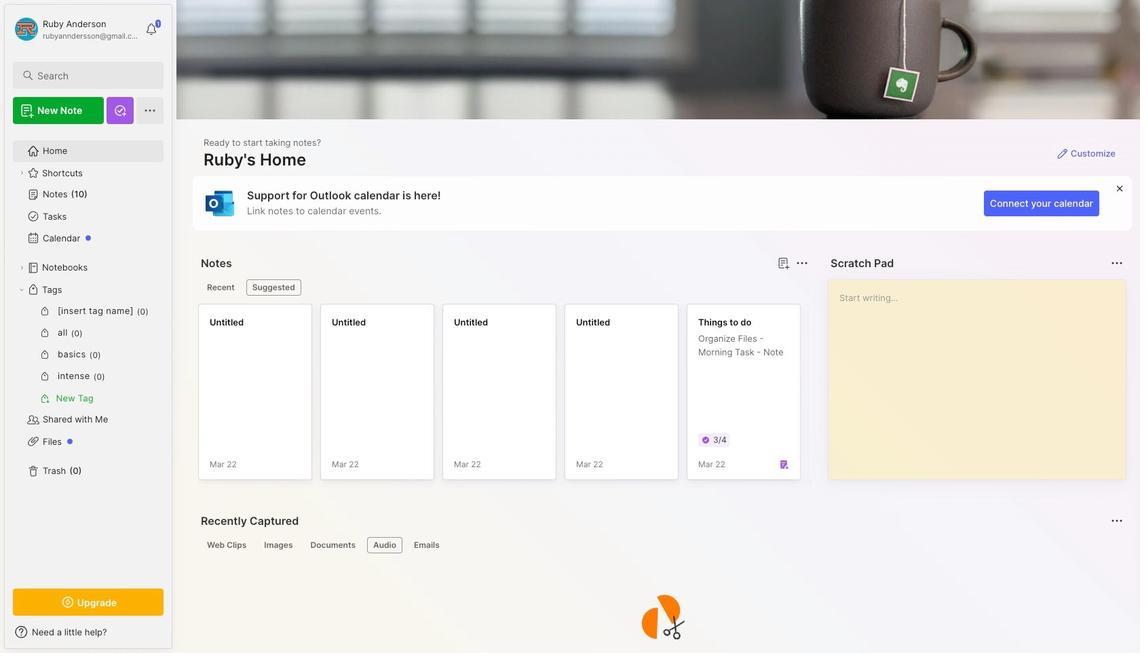 Task type: locate. For each thing, give the bounding box(es) containing it.
1 tab list from the top
[[201, 280, 807, 296]]

0 vertical spatial tab list
[[201, 280, 807, 296]]

tree inside the main 'element'
[[5, 132, 172, 577]]

expand notebooks image
[[18, 264, 26, 272]]

none search field inside the main 'element'
[[37, 67, 151, 84]]

None search field
[[37, 67, 151, 84]]

More actions field
[[793, 254, 812, 273], [1108, 254, 1127, 273], [1108, 512, 1127, 531]]

tab
[[201, 280, 241, 296], [246, 280, 301, 296], [201, 538, 253, 554], [258, 538, 299, 554], [305, 538, 362, 554], [367, 538, 403, 554], [408, 538, 446, 554]]

more actions image
[[794, 255, 811, 272], [1109, 255, 1126, 272], [1109, 513, 1126, 530]]

Search text field
[[37, 69, 151, 82]]

tree
[[5, 132, 172, 577]]

1 vertical spatial tab list
[[201, 538, 1122, 554]]

tab list
[[201, 280, 807, 296], [201, 538, 1122, 554]]

row group
[[198, 304, 1141, 489]]

Start writing… text field
[[840, 280, 1126, 469]]

group
[[13, 301, 163, 409]]



Task type: vqa. For each thing, say whether or not it's contained in the screenshot.
Note Editor text field
no



Task type: describe. For each thing, give the bounding box(es) containing it.
Account field
[[13, 16, 139, 43]]

main element
[[0, 0, 177, 654]]

WHAT'S NEW field
[[5, 622, 172, 644]]

2 tab list from the top
[[201, 538, 1122, 554]]

group inside tree
[[13, 301, 163, 409]]

expand tags image
[[18, 286, 26, 294]]

click to collapse image
[[171, 629, 182, 645]]



